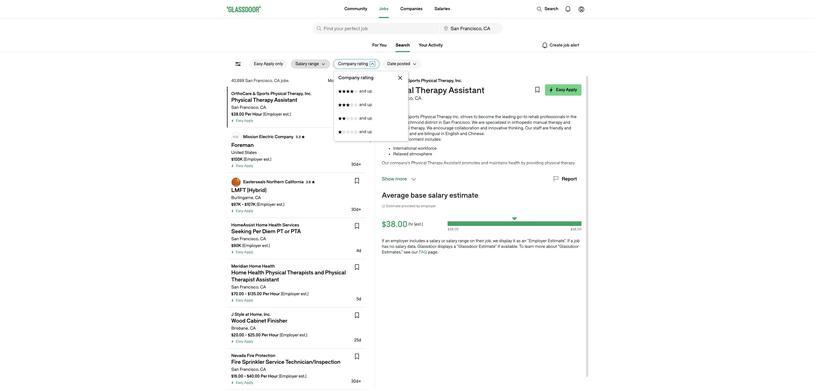 Task type: vqa. For each thing, say whether or not it's contained in the screenshot.


Task type: describe. For each thing, give the bounding box(es) containing it.
international workforce relaxed atmosphere
[[393, 146, 437, 157]]

ca inside san francisco, ca $70.00 - $135.00 per hour (employer est.)
[[260, 285, 266, 290]]

faq
[[419, 250, 427, 255]]

inc. for orthocare & sports physical therapy, inc.
[[305, 92, 312, 96]]

1 if from the left
[[382, 239, 384, 244]]

style
[[235, 313, 244, 318]]

interviewing
[[432, 172, 455, 177]]

range inside popup button
[[308, 62, 319, 66]]

est.) inside san francisco, ca $70.00 - $135.00 per hour (employer est.)
[[301, 292, 309, 297]]

become
[[479, 115, 494, 120]]

salaries
[[435, 6, 450, 11]]

hour inside san francisco, ca $38.00 per hour (employer est.)
[[252, 112, 262, 117]]

therapy.
[[411, 126, 426, 131]]

meridian
[[231, 264, 248, 269]]

2 vertical spatial by
[[416, 205, 420, 208]]

1 vertical spatial manual
[[453, 189, 467, 194]]

(employer inside san francisco, ca $38.00 per hour (employer est.)
[[263, 112, 282, 117]]

- inside san francisco, ca $16.00 - $40.00 per hour (employer est.)
[[244, 375, 246, 379]]

est.) inside san francisco, ca $38.00 per hour (employer est.)
[[283, 112, 291, 117]]

exercise
[[514, 189, 529, 194]]

in down encourage
[[441, 132, 445, 136]]

estimate
[[449, 192, 479, 200]]

display
[[499, 239, 512, 244]]

apply for united states $100k (employer est.)
[[244, 164, 253, 168]]

health for homeassist home health services
[[269, 223, 282, 228]]

$38.00 up job
[[571, 228, 582, 232]]

in up encourage
[[439, 120, 442, 125]]

therapy inside "our company's physical therapy assistant promotes and maintains health by providing physical therapy services under the supervision of a physical therapist, administers treatment programs for patients, assesses patient health by interviewing patients, performing physical examinations, and obtaining updating, and studying therapy histories. the ideal candidate should be able to work independently with excellent customer service mentality. fluency in chinese would be an advantage but not necessary. we promote evidence-based medicine in manual therapy and therapeutic exercise procedures. new graduate with a keen interest in orthopedic manual therapy is welcome to apply."
[[428, 161, 443, 166]]

mentality.
[[433, 184, 452, 188]]

1 vertical spatial our
[[382, 137, 389, 142]]

san inside san francisco, ca $90k (employer est.)
[[231, 237, 239, 242]]

1 horizontal spatial employer
[[421, 205, 436, 208]]

to down examinations,
[[524, 178, 528, 183]]

easy apply for san francisco, ca $90k (employer est.)
[[236, 251, 253, 255]]

if
[[498, 245, 500, 249]]

home for meridian
[[249, 264, 261, 269]]

nevada fire protection
[[231, 354, 275, 359]]

/hr
[[408, 222, 413, 227]]

patient
[[400, 172, 413, 177]]

Search location field
[[439, 23, 502, 34]]

jobs
[[379, 6, 389, 11]]

mission electric company 3.3 ★
[[243, 135, 305, 140]]

easterseals northern california logo image
[[232, 178, 241, 187]]

collaboration
[[455, 126, 479, 131]]

advantage
[[513, 184, 532, 188]]

physical up should
[[495, 172, 510, 177]]

under
[[399, 167, 409, 171]]

international
[[393, 146, 417, 151]]

specialized
[[486, 120, 507, 125]]

report
[[562, 177, 577, 182]]

report button
[[553, 176, 577, 183]]

0 horizontal spatial an
[[385, 239, 390, 244]]

ca inside san francisco, ca $16.00 - $40.00 per hour (employer est.)
[[260, 368, 266, 373]]

1 horizontal spatial by
[[427, 172, 431, 177]]

range inside if an employer includes a salary or salary range on their job, we display it as an "employer estimate".  if a job has no salary data, glassdoor displays a "glassdoor estimate" if available.  to learn more about "glassdoor estimates," see our
[[458, 239, 469, 244]]

leading
[[502, 115, 516, 120]]

salary range
[[296, 62, 319, 66]]

25d
[[354, 338, 361, 343]]

salary up see
[[396, 245, 406, 249]]

none field search keyword
[[312, 23, 439, 34]]

$38.00 left /hr
[[382, 220, 408, 229]]

displays
[[438, 245, 453, 249]]

our
[[412, 250, 418, 255]]

fluency
[[453, 184, 467, 188]]

0 vertical spatial with
[[566, 178, 574, 183]]

and up for second and up button from the bottom
[[359, 116, 372, 121]]

see
[[404, 250, 411, 255]]

san inside san francisco, ca $38.00 per hour (employer est.)
[[231, 105, 239, 110]]

ca inside san francisco, ca $90k (employer est.)
[[260, 237, 266, 242]]

burlingame,
[[231, 196, 254, 201]]

physical inside "our company's physical therapy assistant promotes and maintains health by providing physical therapy services under the supervision of a physical therapist, administers treatment programs for patients, assesses patient health by interviewing patients, performing physical examinations, and obtaining updating, and studying therapy histories. the ideal candidate should be able to work independently with excellent customer service mentality. fluency in chinese would be an advantage but not necessary. we promote evidence-based medicine in manual therapy and therapeutic exercise procedures. new graduate with a keen interest in orthopedic manual therapy is welcome to apply."
[[411, 161, 427, 166]]

easy for san francisco, ca $70.00 - $135.00 per hour (employer est.)
[[236, 299, 243, 303]]

apply inside button
[[264, 62, 274, 66]]

your activity
[[419, 43, 443, 48]]

- inside 'brisbane, ca $20.00 - $25.00 per hour (employer est.)'
[[245, 333, 247, 338]]

your activity link
[[419, 43, 443, 48]]

orthocare & sports physical therapy inc. strives to become the leading go-to rehab professionals in the sunset and richmond district in san francisco. we are specialized in orthopedic manual therapy and sports physical therapy. we encourage collaboration and innovative thinking. our staff are friendly and approachable, and are bilingual in english and chinese. our work environment includes:
[[382, 115, 577, 142]]

search link
[[396, 43, 410, 52]]

for you link
[[372, 43, 387, 48]]

in down ideal
[[468, 184, 472, 188]]

francisco, inside orthocare & sports physical therapy, inc. physical therapy assistant san francisco, ca
[[392, 96, 414, 101]]

obtaining
[[546, 172, 564, 177]]

sports inside jobs list element
[[257, 92, 270, 96]]

company rating inside dropdown button
[[338, 62, 368, 66]]

english
[[446, 132, 459, 136]]

assesses
[[382, 172, 399, 177]]

average
[[382, 192, 409, 200]]

& for physical
[[403, 79, 406, 83]]

thinking.
[[508, 126, 524, 131]]

about
[[546, 245, 557, 249]]

& inside jobs list element
[[253, 92, 256, 96]]

est.) inside san francisco, ca $90k (employer est.)
[[262, 244, 270, 249]]

easy for san francisco, ca $16.00 - $40.00 per hour (employer est.)
[[236, 381, 243, 385]]

therapy inside orthocare & sports physical therapy, inc. physical therapy assistant san francisco, ca
[[416, 86, 447, 95]]

to right strives
[[474, 115, 478, 120]]

therapy, for orthocare & sports physical therapy, inc. physical therapy assistant san francisco, ca
[[438, 79, 454, 83]]

glassdoor
[[418, 245, 437, 249]]

orthocare for strives
[[382, 115, 402, 120]]

companies
[[401, 6, 423, 11]]

an inside "our company's physical therapy assistant promotes and maintains health by providing physical therapy services under the supervision of a physical therapist, administers treatment programs for patients, assesses patient health by interviewing patients, performing physical examinations, and obtaining updating, and studying therapy histories. the ideal candidate should be able to work independently with excellent customer service mentality. fluency in chinese would be an advantage but not necessary. we promote evidence-based medicine in manual therapy and therapeutic exercise procedures. new graduate with a keen interest in orthopedic manual therapy is welcome to apply."
[[507, 184, 512, 188]]

2 vertical spatial manual
[[445, 195, 459, 200]]

- inside "burlingame, ca $97k - $107k (employer est.)"
[[242, 203, 244, 207]]

francisco, for orthocare & sports physical therapy, inc.
[[240, 105, 259, 110]]

therapy inside orthocare & sports physical therapy inc. strives to become the leading go-to rehab professionals in the sunset and richmond district in san francisco. we are specialized in orthopedic manual therapy and sports physical therapy. we encourage collaboration and innovative thinking. our staff are friendly and approachable, and are bilingual in english and chinese. our work environment includes:
[[548, 120, 562, 125]]

salary left or
[[430, 239, 440, 244]]

relaxed
[[393, 152, 409, 157]]

3.3
[[296, 135, 301, 139]]

3 up from the top
[[367, 116, 372, 121]]

company rating button
[[334, 60, 368, 69]]

physical for orthocare & sports physical therapy, inc.
[[271, 92, 287, 96]]

apply.
[[502, 195, 513, 200]]

easy apply for san francisco, ca $16.00 - $40.00 per hour (employer est.)
[[236, 381, 253, 385]]

inc. for orthocare & sports physical therapy, inc. physical therapy assistant san francisco, ca
[[455, 79, 462, 83]]

san francisco, ca $70.00 - $135.00 per hour (employer est.)
[[231, 285, 309, 297]]

0 horizontal spatial be
[[501, 184, 506, 188]]

orthocare & sports physical therapy, inc.
[[231, 92, 312, 96]]

2 and up button from the top
[[334, 98, 408, 112]]

keen
[[394, 195, 403, 200]]

on
[[470, 239, 475, 244]]

homeassist
[[231, 223, 255, 228]]

in down mentality.
[[449, 189, 452, 194]]

apply inside button
[[566, 88, 577, 92]]

services
[[382, 167, 398, 171]]

jobs
[[281, 79, 289, 83]]

- inside san francisco, ca $70.00 - $135.00 per hour (employer est.)
[[245, 292, 247, 297]]

$38.00 up the displays
[[448, 228, 459, 232]]

manual inside orthocare & sports physical therapy inc. strives to become the leading go-to rehab professionals in the sunset and richmond district in san francisco. we are specialized in orthopedic manual therapy and sports physical therapy. we encourage collaboration and innovative thinking. our staff are friendly and approachable, and are bilingual in english and chinese. our work environment includes:
[[533, 120, 547, 125]]

sports for physical
[[407, 79, 420, 83]]

providing
[[527, 161, 544, 166]]

1 horizontal spatial be
[[509, 178, 514, 183]]

est.) inside 'brisbane, ca $20.00 - $25.00 per hour (employer est.)'
[[300, 333, 307, 338]]

in right professionals
[[566, 115, 570, 120]]

northern
[[267, 180, 284, 185]]

programs
[[525, 167, 543, 171]]

employer inside if an employer includes a salary or salary range on their job, we display it as an "employer estimate".  if a job has no salary data, glassdoor displays a "glassdoor estimate" if available.  to learn more about "glassdoor estimates," see our
[[391, 239, 409, 244]]

bilingual
[[425, 132, 440, 136]]

apply for san francisco, ca $16.00 - $40.00 per hour (employer est.)
[[244, 381, 253, 385]]

procedures.
[[530, 189, 553, 194]]

per inside 'brisbane, ca $20.00 - $25.00 per hour (employer est.)'
[[262, 333, 268, 338]]

approachable,
[[382, 132, 409, 136]]

show more
[[382, 177, 407, 182]]

(employer inside san francisco, ca $70.00 - $135.00 per hour (employer est.)
[[281, 292, 300, 297]]

activity
[[428, 43, 443, 48]]

san inside san francisco, ca $70.00 - $135.00 per hour (employer est.)
[[231, 285, 239, 290]]

easy apply button
[[545, 84, 582, 96]]

but
[[533, 184, 539, 188]]

necessary.
[[548, 184, 567, 188]]

ca inside "burlingame, ca $97k - $107k (employer est.)"
[[255, 196, 261, 201]]

should
[[496, 178, 508, 183]]

30d+ for united states $100k (employer est.)
[[351, 162, 361, 167]]

ideal
[[466, 178, 475, 183]]

california
[[285, 180, 304, 185]]

30d+ for san francisco, ca $16.00 - $40.00 per hour (employer est.)
[[351, 380, 361, 385]]

apply for san francisco, ca $38.00 per hour (employer est.)
[[244, 119, 253, 123]]

1 vertical spatial rating
[[361, 75, 374, 81]]

would
[[489, 184, 500, 188]]

apply for burlingame, ca $97k - $107k (employer est.)
[[244, 209, 253, 213]]

1 horizontal spatial we
[[472, 120, 478, 125]]

physical for orthocare & sports physical therapy inc. strives to become the leading go-to rehab professionals in the sunset and richmond district in san francisco. we are specialized in orthopedic manual therapy and sports physical therapy. we encourage collaboration and innovative thinking. our staff are friendly and approachable, and are bilingual in english and chinese. our work environment includes:
[[420, 115, 436, 120]]

electric
[[259, 135, 274, 140]]

2 horizontal spatial an
[[522, 239, 526, 244]]

faq link
[[419, 250, 427, 255]]

2 horizontal spatial the
[[571, 115, 577, 120]]

ca inside san francisco, ca $38.00 per hour (employer est.)
[[260, 105, 266, 110]]

est.) inside the united states $100k (employer est.)
[[264, 157, 271, 162]]

open filter menu image
[[235, 61, 242, 68]]

estimate provided by employer
[[386, 205, 436, 208]]

richmond
[[404, 120, 424, 125]]

2 up from the top
[[367, 103, 372, 107]]

district
[[425, 120, 438, 125]]

physical up the
[[448, 167, 463, 171]]

apply for brisbane, ca $20.00 - $25.00 per hour (employer est.)
[[244, 340, 253, 344]]

easy for san francisco, ca $38.00 per hour (employer est.)
[[236, 119, 243, 123]]

hour inside 'brisbane, ca $20.00 - $25.00 per hour (employer est.)'
[[269, 333, 279, 338]]

0 vertical spatial our
[[525, 126, 532, 131]]

community
[[345, 6, 367, 11]]

easterseals northern california 3.6 ★
[[243, 180, 315, 185]]

1 vertical spatial with
[[382, 195, 390, 200]]

encourage
[[434, 126, 454, 131]]

easy apply for brisbane, ca $20.00 - $25.00 per hour (employer est.)
[[236, 340, 253, 344]]

physical for orthocare & sports physical therapy, inc. physical therapy assistant san francisco, ca
[[421, 79, 437, 83]]

"employer
[[527, 239, 547, 244]]



Task type: locate. For each thing, give the bounding box(es) containing it.
per up mission on the left of the page
[[245, 112, 252, 117]]

health
[[269, 223, 282, 228], [262, 264, 275, 269]]

sports inside orthocare & sports physical therapy, inc. physical therapy assistant san francisco, ca
[[407, 79, 420, 83]]

our up services
[[382, 161, 389, 166]]

brisbane,
[[231, 327, 249, 331]]

our inside "our company's physical therapy assistant promotes and maintains health by providing physical therapy services under the supervision of a physical therapist, administers treatment programs for patients, assesses patient health by interviewing patients, performing physical examinations, and obtaining updating, and studying therapy histories. the ideal candidate should be able to work independently with excellent customer service mentality. fluency in chinese would be an advantage but not necessary. we promote evidence-based medicine in manual therapy and therapeutic exercise procedures. new graduate with a keen interest in orthopedic manual therapy is welcome to apply."
[[382, 161, 389, 166]]

an right as
[[522, 239, 526, 244]]

sunset
[[382, 120, 395, 125]]

1 and up button from the top
[[334, 85, 408, 98]]

1 horizontal spatial health
[[509, 161, 520, 166]]

2 horizontal spatial are
[[543, 126, 549, 131]]

work up but
[[529, 178, 538, 183]]

our left staff on the top right of the page
[[525, 126, 532, 131]]

the inside "our company's physical therapy assistant promotes and maintains health by providing physical therapy services under the supervision of a physical therapist, administers treatment programs for patients, assesses patient health by interviewing patients, performing physical examinations, and obtaining updating, and studying therapy histories. the ideal candidate should be able to work independently with excellent customer service mentality. fluency in chinese would be an advantage but not necessary. we promote evidence-based medicine in manual therapy and therapeutic exercise procedures. new graduate with a keen interest in orthopedic manual therapy is welcome to apply."
[[410, 167, 416, 171]]

per inside san francisco, ca $70.00 - $135.00 per hour (employer est.)
[[263, 292, 269, 297]]

for you
[[372, 43, 387, 48]]

go-
[[517, 115, 524, 120]]

examinations,
[[511, 172, 537, 177]]

in down leading
[[508, 120, 511, 125]]

by down supervision
[[427, 172, 431, 177]]

1 horizontal spatial therapy,
[[438, 79, 454, 83]]

up
[[367, 89, 372, 94], [367, 103, 372, 107], [367, 116, 372, 121], [367, 130, 372, 134]]

2 vertical spatial therapy
[[428, 161, 443, 166]]

employer down average base salary estimate
[[421, 205, 436, 208]]

0 vertical spatial manual
[[533, 120, 547, 125]]

1 horizontal spatial are
[[479, 120, 485, 125]]

health up treatment
[[509, 161, 520, 166]]

1 vertical spatial assistant
[[444, 161, 461, 166]]

None field
[[312, 23, 439, 34], [439, 23, 502, 34]]

hour inside san francisco, ca $70.00 - $135.00 per hour (employer est.)
[[270, 292, 280, 297]]

(employer inside "burlingame, ca $97k - $107k (employer est.)"
[[257, 203, 276, 207]]

0 vertical spatial patients,
[[550, 167, 566, 171]]

date
[[387, 62, 396, 66]]

company rating list box
[[334, 85, 408, 139]]

hour inside san francisco, ca $16.00 - $40.00 per hour (employer est.)
[[268, 375, 278, 379]]

homeassist home health services
[[231, 223, 299, 228]]

francisco, for nevada fire protection
[[240, 368, 259, 373]]

orthocare for physical
[[382, 79, 402, 83]]

2 vertical spatial we
[[568, 184, 574, 188]]

0 vertical spatial company
[[338, 62, 356, 66]]

the right professionals
[[571, 115, 577, 120]]

1 vertical spatial are
[[543, 126, 549, 131]]

0 horizontal spatial none field
[[312, 23, 439, 34]]

innovative
[[488, 126, 508, 131]]

treatment
[[506, 167, 524, 171]]

an down should
[[507, 184, 512, 188]]

0 vertical spatial home
[[256, 223, 268, 228]]

we up graduate
[[568, 184, 574, 188]]

1 horizontal spatial ★
[[312, 181, 315, 184]]

health up 'studying'
[[414, 172, 426, 177]]

est.) inside san francisco, ca $16.00 - $40.00 per hour (employer est.)
[[299, 375, 307, 379]]

show more button
[[382, 176, 417, 183]]

friendly
[[550, 126, 563, 131]]

1 vertical spatial employer
[[391, 239, 409, 244]]

health for meridian home health
[[262, 264, 275, 269]]

0 vertical spatial ★
[[302, 135, 305, 139]]

salary right or
[[446, 239, 457, 244]]

nevada
[[231, 354, 246, 359]]

rating inside dropdown button
[[357, 62, 368, 66]]

therapy up service
[[425, 178, 439, 183]]

0 horizontal spatial are
[[418, 132, 424, 136]]

hour
[[252, 112, 262, 117], [270, 292, 280, 297], [269, 333, 279, 338], [268, 375, 278, 379]]

patients,
[[550, 167, 566, 171], [456, 172, 472, 177]]

health
[[509, 161, 520, 166], [414, 172, 426, 177]]

0 vertical spatial therapy
[[416, 86, 447, 95]]

hour right $135.00 on the left of page
[[270, 292, 280, 297]]

4 and up button from the top
[[334, 125, 408, 139]]

$38.00 /hr (est.)
[[382, 220, 423, 229]]

2 30d+ from the top
[[351, 162, 361, 167]]

0 horizontal spatial employer
[[391, 239, 409, 244]]

san up $90k
[[231, 237, 239, 242]]

$38.00 inside san francisco, ca $38.00 per hour (employer est.)
[[231, 112, 244, 117]]

physical up approachable,
[[395, 126, 410, 131]]

2 vertical spatial are
[[418, 132, 424, 136]]

0 horizontal spatial therapy,
[[287, 92, 304, 96]]

therapy inside orthocare & sports physical therapy inc. strives to become the leading go-to rehab professionals in the sunset and richmond district in san francisco. we are specialized in orthopedic manual therapy and sports physical therapy. we encourage collaboration and innovative thinking. our staff are friendly and approachable, and are bilingual in english and chinese. our work environment includes:
[[437, 115, 452, 120]]

company inside jobs list element
[[275, 135, 294, 140]]

1 vertical spatial home
[[249, 264, 261, 269]]

easy for san francisco, ca $90k (employer est.)
[[236, 251, 243, 255]]

and up for 2nd and up button
[[359, 103, 372, 107]]

apply for san francisco, ca $70.00 - $135.00 per hour (employer est.)
[[244, 299, 253, 303]]

2 horizontal spatial we
[[568, 184, 574, 188]]

sports down 40,699 san francisco, ca jobs
[[257, 92, 270, 96]]

home right homeassist
[[256, 223, 268, 228]]

1 horizontal spatial more
[[535, 245, 545, 249]]

0 vertical spatial by
[[521, 161, 526, 166]]

assistant inside orthocare & sports physical therapy, inc. physical therapy assistant san francisco, ca
[[449, 86, 485, 95]]

0 horizontal spatial more
[[395, 177, 407, 182]]

& up the richmond
[[403, 115, 406, 120]]

(employer
[[263, 112, 282, 117], [244, 157, 263, 162], [257, 203, 276, 207], [242, 244, 261, 249], [281, 292, 300, 297], [280, 333, 299, 338], [279, 375, 298, 379]]

0 horizontal spatial range
[[308, 62, 319, 66]]

2 vertical spatial &
[[403, 115, 406, 120]]

francisco, up $90k
[[240, 237, 259, 242]]

0 vertical spatial are
[[479, 120, 485, 125]]

in down based
[[419, 195, 422, 200]]

2 "glassdoor from the left
[[558, 245, 579, 249]]

rating
[[357, 62, 368, 66], [361, 75, 374, 81]]

1 and up from the top
[[359, 89, 372, 94]]

sports inside orthocare & sports physical therapy inc. strives to become the leading go-to rehab professionals in the sunset and richmond district in san francisco. we are specialized in orthopedic manual therapy and sports physical therapy. we encourage collaboration and innovative thinking. our staff are friendly and approachable, and are bilingual in english and chinese. our work environment includes:
[[407, 115, 419, 120]]

states
[[245, 151, 257, 155]]

30d+ for burlingame, ca $97k - $107k (employer est.)
[[351, 208, 361, 212]]

- right $97k
[[242, 203, 244, 207]]

francisco, down close dropdown icon
[[392, 96, 414, 101]]

salary
[[428, 192, 448, 200], [430, 239, 440, 244], [446, 239, 457, 244], [396, 245, 406, 249]]

1 horizontal spatial with
[[566, 178, 574, 183]]

manual
[[533, 120, 547, 125], [453, 189, 467, 194], [445, 195, 459, 200]]

ca up $107k
[[255, 196, 261, 201]]

job
[[574, 239, 580, 244]]

fire
[[247, 354, 254, 359]]

patients, up the
[[456, 172, 472, 177]]

more up 'customer'
[[395, 177, 407, 182]]

jobs link
[[379, 0, 389, 18]]

ca down orthocare & sports physical therapy, inc.
[[260, 105, 266, 110]]

0 horizontal spatial we
[[427, 126, 433, 131]]

orthocare down date
[[382, 79, 402, 83]]

therapy up is
[[468, 189, 482, 194]]

1 vertical spatial more
[[535, 245, 545, 249]]

company inside dropdown button
[[338, 62, 356, 66]]

per right $135.00 on the left of page
[[263, 292, 269, 297]]

& down 40,699 san francisco, ca jobs
[[253, 92, 256, 96]]

more down "employer
[[535, 245, 545, 249]]

ca down protection
[[260, 368, 266, 373]]

ca up $135.00 on the left of page
[[260, 285, 266, 290]]

ca inside orthocare & sports physical therapy, inc. physical therapy assistant san francisco, ca
[[415, 96, 422, 101]]

job,
[[485, 239, 492, 244]]

if
[[382, 239, 384, 244], [567, 239, 570, 244]]

0 vertical spatial rating
[[357, 62, 368, 66]]

therapy, for orthocare & sports physical therapy, inc.
[[287, 92, 304, 96]]

2 vertical spatial orthocare
[[382, 115, 402, 120]]

0 horizontal spatial patients,
[[456, 172, 472, 177]]

assistant up of
[[444, 161, 461, 166]]

francisco, for homeassist home health services
[[240, 237, 259, 242]]

francisco, for meridian home health
[[240, 285, 259, 290]]

4d
[[357, 249, 361, 254]]

service
[[419, 184, 432, 188]]

mission electric company logo image
[[232, 133, 241, 142]]

j
[[231, 313, 234, 318]]

evidence-
[[399, 189, 418, 194]]

0 vertical spatial we
[[472, 120, 478, 125]]

an up has
[[385, 239, 390, 244]]

and
[[359, 89, 366, 94], [359, 103, 366, 107], [359, 116, 366, 121], [396, 120, 403, 125], [563, 120, 570, 125], [480, 126, 487, 131], [564, 126, 571, 131], [359, 130, 366, 134], [410, 132, 417, 136], [460, 132, 467, 136], [481, 161, 488, 166], [538, 172, 545, 177], [400, 178, 407, 183], [483, 189, 490, 194]]

(employer inside the united states $100k (employer est.)
[[244, 157, 263, 162]]

1 horizontal spatial an
[[507, 184, 512, 188]]

a right of
[[445, 167, 447, 171]]

san
[[245, 79, 253, 83], [382, 96, 390, 101], [231, 105, 239, 110], [443, 120, 451, 125], [231, 237, 239, 242], [231, 285, 239, 290], [231, 368, 239, 373]]

est.) inside "burlingame, ca $97k - $107k (employer est.)"
[[277, 203, 284, 207]]

1 vertical spatial company rating
[[338, 75, 374, 81]]

san francisco, ca $38.00 per hour (employer est.)
[[231, 105, 291, 117]]

★ right 3.3
[[302, 135, 305, 139]]

per inside san francisco, ca $16.00 - $40.00 per hour (employer est.)
[[261, 375, 267, 379]]

- right $20.00
[[245, 333, 247, 338]]

range right salary
[[308, 62, 319, 66]]

posted
[[397, 62, 410, 66]]

2 if from the left
[[567, 239, 570, 244]]

we inside "our company's physical therapy assistant promotes and maintains health by providing physical therapy services under the supervision of a physical therapist, administers treatment programs for patients, assesses patient health by interviewing patients, performing physical examinations, and obtaining updating, and studying therapy histories. the ideal candidate should be able to work independently with excellent customer service mentality. fluency in chinese would be an advantage but not necessary. we promote evidence-based medicine in manual therapy and therapeutic exercise procedures. new graduate with a keen interest in orthopedic manual therapy is welcome to apply."
[[568, 184, 574, 188]]

if left job
[[567, 239, 570, 244]]

therapy, inside jobs list element
[[287, 92, 304, 96]]

interest
[[404, 195, 418, 200]]

we down district
[[427, 126, 433, 131]]

inc. inside orthocare & sports physical therapy inc. strives to become the leading go-to rehab professionals in the sunset and richmond district in san francisco. we are specialized in orthopedic manual therapy and sports physical therapy. we encourage collaboration and innovative thinking. our staff are friendly and approachable, and are bilingual in english and chinese. our work environment includes:
[[453, 115, 460, 120]]

san up $70.00
[[231, 285, 239, 290]]

0 vertical spatial assistant
[[449, 86, 485, 95]]

1 vertical spatial therapy,
[[287, 92, 304, 96]]

1 vertical spatial range
[[458, 239, 469, 244]]

sports for strives
[[407, 115, 419, 120]]

more inside show more popup button
[[395, 177, 407, 182]]

be left "able"
[[509, 178, 514, 183]]

1 vertical spatial we
[[427, 126, 433, 131]]

1 vertical spatial work
[[529, 178, 538, 183]]

0 vertical spatial orthocare
[[382, 79, 402, 83]]

-
[[242, 203, 244, 207], [245, 292, 247, 297], [245, 333, 247, 338], [244, 375, 246, 379]]

a down promote
[[391, 195, 393, 200]]

a up glassdoor
[[426, 239, 429, 244]]

1 vertical spatial be
[[501, 184, 506, 188]]

therapy, inside orthocare & sports physical therapy, inc. physical therapy assistant san francisco, ca
[[438, 79, 454, 83]]

1 vertical spatial orthopedic
[[423, 195, 444, 200]]

by right provided
[[416, 205, 420, 208]]

1 vertical spatial health
[[262, 264, 275, 269]]

orthocare inside orthocare & sports physical therapy, inc. physical therapy assistant san francisco, ca
[[382, 79, 402, 83]]

faq page.
[[419, 250, 439, 255]]

1 up from the top
[[367, 89, 372, 94]]

francisco, inside san francisco, ca $16.00 - $40.00 per hour (employer est.)
[[240, 368, 259, 373]]

health left services
[[269, 223, 282, 228]]

a left job
[[571, 239, 573, 244]]

with up graduate
[[566, 178, 574, 183]]

patients, up the obtaining on the top of page
[[550, 167, 566, 171]]

includes:
[[425, 137, 442, 142]]

work inside "our company's physical therapy assistant promotes and maintains health by providing physical therapy services under the supervision of a physical therapist, administers treatment programs for patients, assesses patient health by interviewing patients, performing physical examinations, and obtaining updating, and studying therapy histories. the ideal candidate should be able to work independently with excellent customer service mentality. fluency in chinese would be an advantage but not necessary. we promote evidence-based medicine in manual therapy and therapeutic exercise procedures. new graduate with a keen interest in orthopedic manual therapy is welcome to apply."
[[529, 178, 538, 183]]

promote
[[382, 189, 398, 194]]

4 and up from the top
[[359, 130, 372, 134]]

0 vertical spatial search
[[545, 6, 559, 11]]

1 vertical spatial sports
[[257, 92, 270, 96]]

0 horizontal spatial search
[[396, 43, 410, 48]]

easy inside button
[[556, 88, 565, 92]]

easy apply inside button
[[556, 88, 577, 92]]

1 30d+ from the top
[[351, 117, 361, 122]]

0 horizontal spatial work
[[390, 137, 399, 142]]

francisco, inside san francisco, ca $38.00 per hour (employer est.)
[[240, 105, 259, 110]]

ca left jobs
[[274, 79, 280, 83]]

per right $25.00
[[262, 333, 268, 338]]

0 horizontal spatial health
[[414, 172, 426, 177]]

welcome
[[479, 195, 496, 200]]

1 horizontal spatial patients,
[[550, 167, 566, 171]]

0 vertical spatial health
[[509, 161, 520, 166]]

and up button
[[334, 85, 408, 98], [334, 98, 408, 112], [334, 112, 408, 125], [334, 125, 408, 139]]

"glassdoor down job
[[558, 245, 579, 249]]

be down should
[[501, 184, 506, 188]]

1 vertical spatial &
[[253, 92, 256, 96]]

provided
[[402, 205, 416, 208]]

jobs list element
[[227, 87, 369, 391]]

- right $70.00
[[245, 292, 247, 297]]

by up treatment
[[521, 161, 526, 166]]

san right 40,699
[[245, 79, 253, 83]]

apply for san francisco, ca $90k (employer est.)
[[244, 251, 253, 255]]

if an employer includes a salary or salary range on their job, we display it as an "employer estimate".  if a job has no salary data, glassdoor displays a "glassdoor estimate" if available.  to learn more about "glassdoor estimates," see our
[[382, 239, 580, 255]]

and up for 1st and up button from the top of the company rating 'list box'
[[359, 89, 372, 94]]

1 none field from the left
[[312, 23, 439, 34]]

0 vertical spatial sports
[[407, 79, 420, 83]]

home right meridian
[[249, 264, 261, 269]]

0 vertical spatial health
[[269, 223, 282, 228]]

1 "glassdoor from the left
[[457, 245, 478, 249]]

& for strives
[[403, 115, 406, 120]]

with
[[566, 178, 574, 183], [382, 195, 390, 200]]

(employer inside san francisco, ca $16.00 - $40.00 per hour (employer est.)
[[279, 375, 298, 379]]

estimates,"
[[382, 250, 403, 255]]

2 and up from the top
[[359, 103, 372, 107]]

are down become
[[479, 120, 485, 125]]

3 and up from the top
[[359, 116, 372, 121]]

san up sunset
[[382, 96, 390, 101]]

assistant up strives
[[449, 86, 485, 95]]

protection
[[255, 354, 275, 359]]

1 horizontal spatial the
[[495, 115, 501, 120]]

1 vertical spatial health
[[414, 172, 426, 177]]

0 vertical spatial therapy,
[[438, 79, 454, 83]]

0 vertical spatial work
[[390, 137, 399, 142]]

0 vertical spatial range
[[308, 62, 319, 66]]

3 and up button from the top
[[334, 112, 408, 125]]

est.)
[[283, 112, 291, 117], [264, 157, 271, 162], [277, 203, 284, 207], [262, 244, 270, 249], [301, 292, 309, 297], [300, 333, 307, 338], [299, 375, 307, 379]]

home,
[[250, 313, 263, 318]]

hour right $25.00
[[269, 333, 279, 338]]

easy inside button
[[254, 62, 263, 66]]

1 vertical spatial by
[[427, 172, 431, 177]]

easy apply for united states $100k (employer est.)
[[236, 164, 253, 168]]

& down "posted" on the top of page
[[403, 79, 406, 83]]

1 vertical spatial therapy
[[437, 115, 452, 120]]

san inside orthocare & sports physical therapy, inc. physical therapy assistant san francisco, ca
[[382, 96, 390, 101]]

per right $40.00 on the bottom of the page
[[261, 375, 267, 379]]

0 horizontal spatial if
[[382, 239, 384, 244]]

home for homeassist
[[256, 223, 268, 228]]

date posted button
[[383, 60, 410, 69]]

graduate
[[563, 189, 580, 194]]

work inside orthocare & sports physical therapy inc. strives to become the leading go-to rehab professionals in the sunset and richmond district in san francisco. we are specialized in orthopedic manual therapy and sports physical therapy. we encourage collaboration and innovative thinking. our staff are friendly and approachable, and are bilingual in english and chinese. our work environment includes:
[[390, 137, 399, 142]]

$40.00
[[247, 375, 260, 379]]

0 vertical spatial &
[[403, 79, 406, 83]]

assistant inside "our company's physical therapy assistant promotes and maintains health by providing physical therapy services under the supervision of a physical therapist, administers treatment programs for patients, assesses patient health by interviewing patients, performing physical examinations, and obtaining updating, and studying therapy histories. the ideal candidate should be able to work independently with excellent customer service mentality. fluency in chinese would be an advantage but not necessary. we promote evidence-based medicine in manual therapy and therapeutic exercise procedures. new graduate with a keen interest in orthopedic manual therapy is welcome to apply."
[[444, 161, 461, 166]]

4 up from the top
[[367, 130, 372, 134]]

Search keyword field
[[312, 23, 439, 34]]

francisco, inside san francisco, ca $70.00 - $135.00 per hour (employer est.)
[[240, 285, 259, 290]]

2 vertical spatial our
[[382, 161, 389, 166]]

(employer inside 'brisbane, ca $20.00 - $25.00 per hour (employer est.)'
[[280, 333, 299, 338]]

san inside san francisco, ca $16.00 - $40.00 per hour (employer est.)
[[231, 368, 239, 373]]

0 vertical spatial employer
[[421, 205, 436, 208]]

the up 'patient'
[[410, 167, 416, 171]]

physical inside jobs list element
[[271, 92, 287, 96]]

★ for easterseals northern california
[[312, 181, 315, 184]]

apply
[[264, 62, 274, 66], [566, 88, 577, 92], [244, 119, 253, 123], [244, 164, 253, 168], [244, 209, 253, 213], [244, 251, 253, 255], [244, 299, 253, 303], [244, 340, 253, 344], [244, 381, 253, 385]]

0 horizontal spatial with
[[382, 195, 390, 200]]

★ inside easterseals northern california 3.6 ★
[[312, 181, 315, 184]]

san up encourage
[[443, 120, 451, 125]]

2 vertical spatial sports
[[407, 115, 419, 120]]

therapy
[[548, 120, 562, 125], [561, 161, 575, 166], [425, 178, 439, 183], [468, 189, 482, 194], [460, 195, 474, 200]]

ca inside 'brisbane, ca $20.00 - $25.00 per hour (employer est.)'
[[250, 327, 256, 331]]

san inside orthocare & sports physical therapy inc. strives to become the leading go-to rehab professionals in the sunset and richmond district in san francisco. we are specialized in orthopedic manual therapy and sports physical therapy. we encourage collaboration and innovative thinking. our staff are friendly and approachable, and are bilingual in english and chinese. our work environment includes:
[[443, 120, 451, 125]]

1 horizontal spatial "glassdoor
[[558, 245, 579, 249]]

2 none field from the left
[[439, 23, 502, 34]]

community link
[[345, 0, 367, 18]]

a right the displays
[[454, 245, 456, 249]]

orthopedic inside orthocare & sports physical therapy inc. strives to become the leading go-to rehab professionals in the sunset and richmond district in san francisco. we are specialized in orthopedic manual therapy and sports physical therapy. we encourage collaboration and innovative thinking. our staff are friendly and approachable, and are bilingual in english and chinese. our work environment includes:
[[512, 120, 532, 125]]

easy apply only button
[[249, 60, 288, 69]]

0 horizontal spatial by
[[416, 205, 420, 208]]

1 horizontal spatial orthopedic
[[512, 120, 532, 125]]

search inside button
[[545, 6, 559, 11]]

our
[[525, 126, 532, 131], [382, 137, 389, 142], [382, 161, 389, 166]]

francisco, inside san francisco, ca $90k (employer est.)
[[240, 237, 259, 242]]

therapy left is
[[460, 195, 474, 200]]

"glassdoor down on
[[457, 245, 478, 249]]

4 30d+ from the top
[[351, 380, 361, 385]]

orthopedic down go-
[[512, 120, 532, 125]]

inc. inside orthocare & sports physical therapy, inc. physical therapy assistant san francisco, ca
[[455, 79, 462, 83]]

hour right $40.00 on the bottom of the page
[[268, 375, 278, 379]]

able
[[515, 178, 523, 183]]

therapeutic
[[491, 189, 513, 194]]

0 vertical spatial be
[[509, 178, 514, 183]]

per inside san francisco, ca $38.00 per hour (employer est.)
[[245, 112, 252, 117]]

employer up no
[[391, 239, 409, 244]]

orthocare inside jobs list element
[[231, 92, 252, 96]]

physical up the for
[[545, 161, 560, 166]]

30d+ for san francisco, ca $38.00 per hour (employer est.)
[[351, 117, 361, 122]]

work down approachable,
[[390, 137, 399, 142]]

date posted
[[387, 62, 410, 66]]

for
[[544, 167, 549, 171]]

easy apply for burlingame, ca $97k - $107k (employer est.)
[[236, 209, 253, 213]]

studying
[[408, 178, 424, 183]]

independently
[[539, 178, 565, 183]]

more inside if an employer includes a salary or salary range on their job, we display it as an "employer estimate".  if a job has no salary data, glassdoor displays a "glassdoor estimate" if available.  to learn more about "glassdoor estimates," see our
[[535, 245, 545, 249]]

francisco, down orthocare & sports physical therapy, inc.
[[240, 105, 259, 110]]

40,699
[[231, 79, 244, 83]]

is
[[475, 195, 478, 200]]

estimate"
[[479, 245, 497, 249]]

1 vertical spatial company
[[338, 75, 360, 81]]

no
[[390, 245, 395, 249]]

orthopedic inside "our company's physical therapy assistant promotes and maintains health by providing physical therapy services under the supervision of a physical therapist, administers treatment programs for patients, assesses patient health by interviewing patients, performing physical examinations, and obtaining updating, and studying therapy histories. the ideal candidate should be able to work independently with excellent customer service mentality. fluency in chinese would be an advantage but not necessary. we promote evidence-based medicine in manual therapy and therapeutic exercise procedures. new graduate with a keen interest in orthopedic manual therapy is welcome to apply."
[[423, 195, 444, 200]]

★ inside mission electric company 3.3 ★
[[302, 135, 305, 139]]

(est.)
[[414, 222, 423, 227]]

atmosphere
[[410, 152, 432, 157]]

0 vertical spatial more
[[395, 177, 407, 182]]

1 horizontal spatial if
[[567, 239, 570, 244]]

none field search location
[[439, 23, 502, 34]]

sports up the richmond
[[407, 115, 419, 120]]

0 horizontal spatial the
[[410, 167, 416, 171]]

physical inside orthocare & sports physical therapy inc. strives to become the leading go-to rehab professionals in the sunset and richmond district in san francisco. we are specialized in orthopedic manual therapy and sports physical therapy. we encourage collaboration and innovative thinking. our staff are friendly and approachable, and are bilingual in english and chinese. our work environment includes:
[[395, 126, 410, 131]]

★ for mission electric company
[[302, 135, 305, 139]]

easy for brisbane, ca $20.00 - $25.00 per hour (employer est.)
[[236, 340, 243, 344]]

1 vertical spatial orthocare
[[231, 92, 252, 96]]

& inside orthocare & sports physical therapy, inc. physical therapy assistant san francisco, ca
[[403, 79, 406, 83]]

close dropdown image
[[397, 75, 404, 81]]

1 horizontal spatial search
[[545, 6, 559, 11]]

francisco, up $135.00 on the left of page
[[240, 285, 259, 290]]

health up san francisco, ca $70.00 - $135.00 per hour (employer est.)
[[262, 264, 275, 269]]

physical
[[395, 126, 410, 131], [545, 161, 560, 166], [448, 167, 463, 171], [495, 172, 510, 177]]

physical inside orthocare & sports physical therapy inc. strives to become the leading go-to rehab professionals in the sunset and richmond district in san francisco. we are specialized in orthopedic manual therapy and sports physical therapy. we encourage collaboration and innovative thinking. our staff are friendly and approachable, and are bilingual in english and chinese. our work environment includes:
[[420, 115, 436, 120]]

range left on
[[458, 239, 469, 244]]

easy apply for san francisco, ca $38.00 per hour (employer est.)
[[236, 119, 253, 123]]

and up for 1st and up button from the bottom
[[359, 130, 372, 134]]

be
[[509, 178, 514, 183], [501, 184, 506, 188]]

★ right 3.6
[[312, 181, 315, 184]]

to down therapeutic
[[497, 195, 501, 200]]

1 horizontal spatial range
[[458, 239, 469, 244]]

san down 40,699
[[231, 105, 239, 110]]

easy
[[254, 62, 263, 66], [556, 88, 565, 92], [236, 119, 243, 123], [236, 164, 243, 168], [236, 209, 243, 213], [236, 251, 243, 255], [236, 299, 243, 303], [236, 340, 243, 344], [236, 381, 243, 385]]

chinese.
[[468, 132, 485, 136]]

inc. for orthocare & sports physical therapy inc. strives to become the leading go-to rehab professionals in the sunset and richmond district in san francisco. we are specialized in orthopedic manual therapy and sports physical therapy. we encourage collaboration and innovative thinking. our staff are friendly and approachable, and are bilingual in english and chinese. our work environment includes:
[[453, 115, 460, 120]]

the
[[458, 178, 465, 183]]

promotes
[[462, 161, 480, 166]]

we up the collaboration
[[472, 120, 478, 125]]

2 vertical spatial company
[[275, 135, 294, 140]]

san francisco, ca $16.00 - $40.00 per hour (employer est.)
[[231, 368, 307, 379]]

orthocare down 40,699
[[231, 92, 252, 96]]

san up $16.00
[[231, 368, 239, 373]]

$20.00
[[231, 333, 244, 338]]

therapy up report
[[561, 161, 575, 166]]

1 vertical spatial search
[[396, 43, 410, 48]]

1 horizontal spatial none field
[[439, 23, 502, 34]]

easy for united states $100k (employer est.)
[[236, 164, 243, 168]]

meridian home health
[[231, 264, 275, 269]]

estimate".
[[548, 239, 567, 244]]

san francisco, ca $90k (employer est.)
[[231, 237, 270, 249]]

salary down mentality.
[[428, 192, 448, 200]]

their
[[476, 239, 484, 244]]

(employer inside san francisco, ca $90k (employer est.)
[[242, 244, 261, 249]]

to left rehab at the top right of page
[[524, 115, 528, 120]]

orthocare inside orthocare & sports physical therapy inc. strives to become the leading go-to rehab professionals in the sunset and richmond district in san francisco. we are specialized in orthopedic manual therapy and sports physical therapy. we encourage collaboration and innovative thinking. our staff are friendly and approachable, and are bilingual in english and chinese. our work environment includes:
[[382, 115, 402, 120]]

francisco, up orthocare & sports physical therapy, inc.
[[254, 79, 273, 83]]

& inside orthocare & sports physical therapy inc. strives to become the leading go-to rehab professionals in the sunset and richmond district in san francisco. we are specialized in orthopedic manual therapy and sports physical therapy. we encourage collaboration and innovative thinking. our staff are friendly and approachable, and are bilingual in english and chinese. our work environment includes:
[[403, 115, 406, 120]]

company
[[338, 62, 356, 66], [338, 75, 360, 81], [275, 135, 294, 140]]

easy for burlingame, ca $97k - $107k (employer est.)
[[236, 209, 243, 213]]

easy apply for san francisco, ca $70.00 - $135.00 per hour (employer est.)
[[236, 299, 253, 303]]

0 horizontal spatial "glassdoor
[[457, 245, 478, 249]]

2 horizontal spatial by
[[521, 161, 526, 166]]

0 horizontal spatial orthopedic
[[423, 195, 444, 200]]

3 30d+ from the top
[[351, 208, 361, 212]]

$38.00 up mission electric company logo
[[231, 112, 244, 117]]



